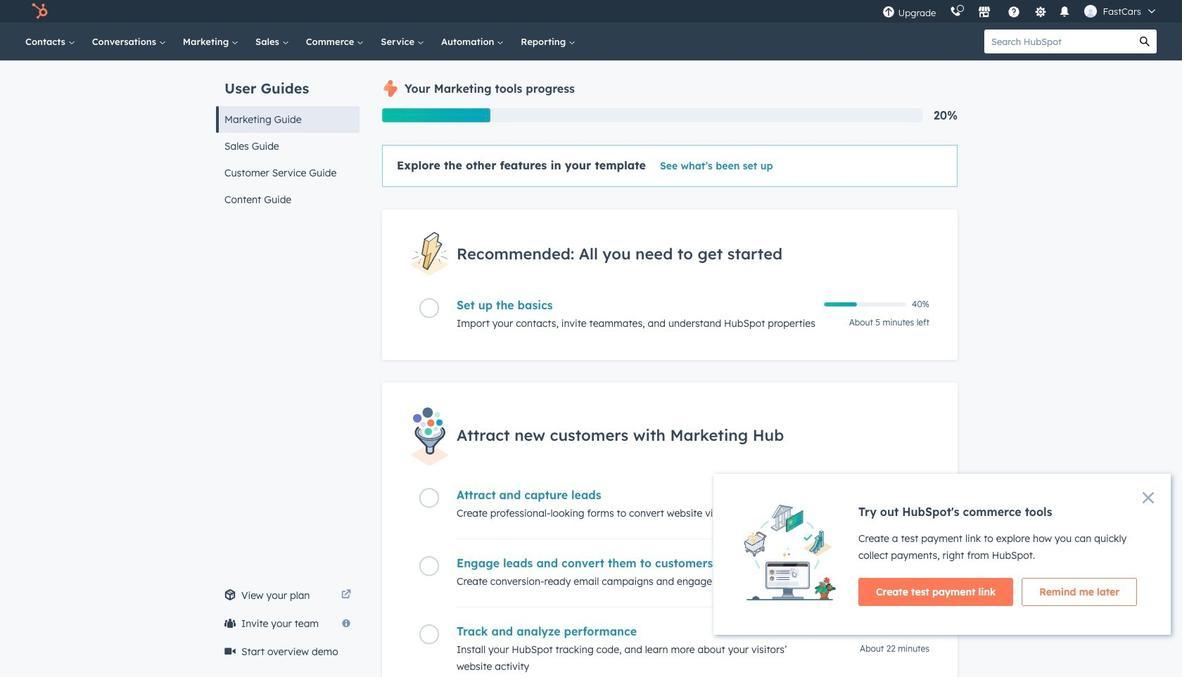 Task type: vqa. For each thing, say whether or not it's contained in the screenshot.
'forms and buttons'
no



Task type: locate. For each thing, give the bounding box(es) containing it.
link opens in a new window image
[[341, 588, 351, 605], [341, 590, 351, 601]]

menu
[[876, 0, 1165, 23]]

Search HubSpot search field
[[985, 30, 1133, 53]]

1 link opens in a new window image from the top
[[341, 588, 351, 605]]

christina overa image
[[1085, 5, 1098, 18]]

progress bar
[[382, 108, 490, 122]]



Task type: describe. For each thing, give the bounding box(es) containing it.
marketplaces image
[[979, 6, 991, 19]]

user guides element
[[216, 61, 360, 213]]

close image
[[1143, 493, 1154, 504]]

2 link opens in a new window image from the top
[[341, 590, 351, 601]]

[object object] complete progress bar
[[824, 303, 857, 307]]



